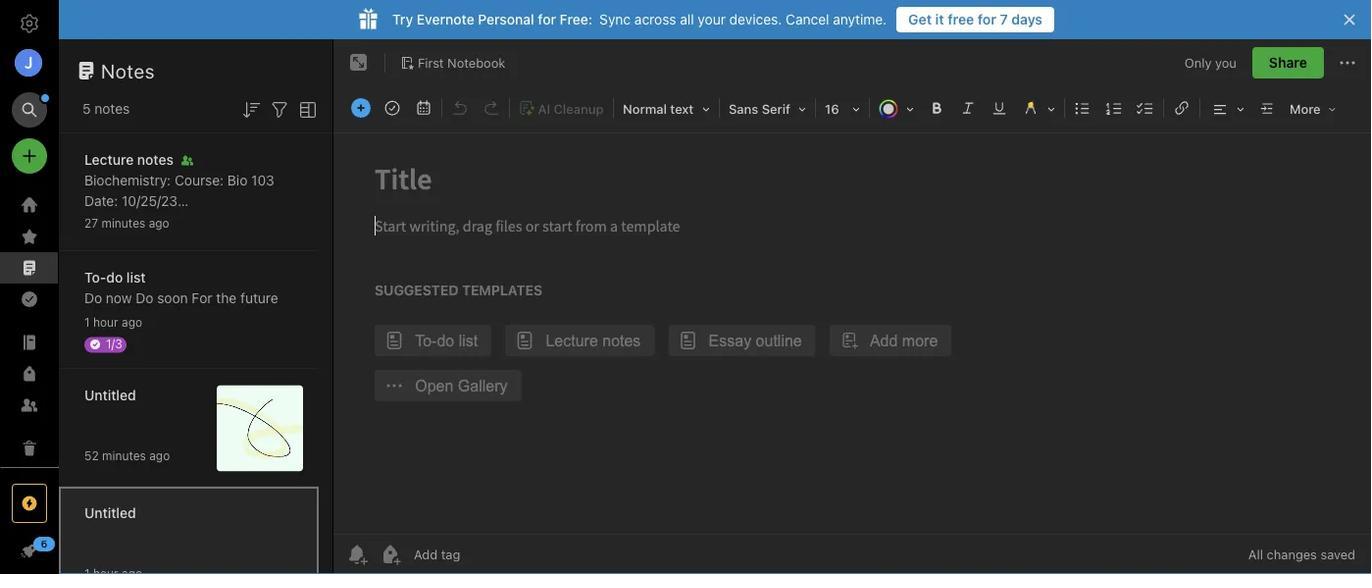 Task type: vqa. For each thing, say whether or not it's contained in the screenshot.
MAIN 'element'
no



Task type: describe. For each thing, give the bounding box(es) containing it.
across
[[635, 11, 677, 27]]

Heading level field
[[616, 94, 717, 123]]

insert link image
[[1169, 94, 1196, 122]]

52
[[84, 449, 99, 463]]

an
[[84, 255, 101, 271]]

5
[[82, 101, 91, 117]]

date:
[[84, 193, 118, 209]]

untitled inside button
[[84, 505, 136, 521]]

Font color field
[[872, 94, 921, 123]]

more
[[1290, 102, 1321, 116]]

your
[[698, 11, 726, 27]]

ago for 1 hour ago
[[122, 315, 142, 329]]

devices.
[[730, 11, 782, 27]]

notebook
[[448, 55, 506, 70]]

future
[[240, 290, 278, 306]]

first notebook button
[[393, 49, 512, 77]]

cancel
[[786, 11, 830, 27]]

ago for 27 minutes ago
[[149, 216, 169, 230]]

Help and Learning task checklist field
[[0, 535, 59, 566]]

upgrade image
[[18, 492, 41, 515]]

More actions field
[[1336, 47, 1360, 78]]

all changes saved
[[1249, 547, 1356, 562]]

6
[[41, 538, 47, 549]]

italic image
[[955, 94, 982, 122]]

share button
[[1253, 47, 1325, 78]]

note window element
[[334, 39, 1372, 574]]

Add filters field
[[268, 96, 291, 121]]

get it free for 7 days button
[[897, 7, 1055, 32]]

notes inside biochemistry: course: bio 103 date: 10/25/23 professor/speaker: dr. zot questions notes what is an ion? an ion is summary class notes
[[244, 255, 279, 271]]

Note Editor text field
[[334, 133, 1372, 534]]

1 vertical spatial is
[[128, 255, 138, 271]]

to-do list
[[84, 269, 146, 286]]

free
[[948, 11, 975, 27]]

professor/speaker:
[[84, 213, 204, 230]]

settings image
[[18, 12, 41, 35]]

notes inside biochemistry: course: bio 103 date: 10/25/23 professor/speaker: dr. zot questions notes what is an ion? an ion is summary class notes
[[152, 234, 190, 250]]

1 horizontal spatial is
[[230, 234, 241, 250]]

do
[[106, 269, 123, 286]]

class
[[206, 255, 240, 271]]

saved
[[1321, 547, 1356, 562]]

serif
[[762, 102, 791, 116]]

Alignment field
[[1203, 94, 1252, 123]]

underline image
[[986, 94, 1014, 122]]

minutes for 52
[[102, 449, 146, 463]]

7
[[1000, 11, 1008, 27]]

ago for 52 minutes ago
[[149, 449, 170, 463]]

untitled button
[[59, 487, 319, 574]]

days
[[1012, 11, 1043, 27]]

an
[[244, 234, 260, 250]]

Sort options field
[[239, 96, 263, 121]]

Font family field
[[722, 94, 813, 123]]

only
[[1185, 55, 1212, 70]]

to-
[[84, 269, 106, 286]]

1/3
[[106, 337, 122, 351]]

it
[[936, 11, 945, 27]]

what
[[193, 234, 227, 250]]

notes for lecture notes
[[137, 152, 174, 168]]

ion
[[105, 255, 124, 271]]

free:
[[560, 11, 593, 27]]

add filters image
[[268, 98, 291, 121]]



Task type: locate. For each thing, give the bounding box(es) containing it.
0 horizontal spatial is
[[128, 255, 138, 271]]

1 horizontal spatial do
[[136, 290, 153, 306]]

2 untitled from the top
[[84, 505, 136, 521]]

expand note image
[[347, 51, 371, 75]]

ago
[[149, 216, 169, 230], [122, 315, 142, 329], [149, 449, 170, 463]]

hour
[[93, 315, 118, 329]]

biochemistry: course: bio 103 date: 10/25/23 professor/speaker: dr. zot questions notes what is an ion? an ion is summary class notes
[[84, 172, 289, 271]]

0 vertical spatial ago
[[149, 216, 169, 230]]

notes
[[94, 101, 130, 117], [137, 152, 174, 168], [244, 255, 279, 271]]

Font size field
[[818, 94, 867, 123]]

for for free:
[[538, 11, 556, 27]]

notes up summary
[[152, 234, 190, 250]]

1 do from the left
[[84, 290, 102, 306]]

personal
[[478, 11, 534, 27]]

calendar event image
[[410, 94, 438, 122]]

for inside get it free for 7 days button
[[978, 11, 997, 27]]

soon
[[157, 290, 188, 306]]

tree
[[0, 189, 59, 466]]

0 vertical spatial untitled
[[84, 387, 136, 403]]

evernote
[[417, 11, 475, 27]]

1 vertical spatial minutes
[[102, 449, 146, 463]]

click to expand image
[[51, 538, 65, 561]]

share
[[1270, 54, 1308, 71]]

2 vertical spatial notes
[[244, 255, 279, 271]]

do
[[84, 290, 102, 306], [136, 290, 153, 306]]

0 vertical spatial notes
[[94, 101, 130, 117]]

More field
[[1283, 94, 1344, 123]]

1 untitled from the top
[[84, 387, 136, 403]]

is right ion
[[128, 255, 138, 271]]

5 notes
[[82, 101, 130, 117]]

lecture notes
[[84, 152, 174, 168]]

notes up 5 notes
[[101, 59, 155, 82]]

summary
[[142, 255, 202, 271]]

do down list
[[136, 290, 153, 306]]

Highlight field
[[1016, 94, 1063, 123]]

try evernote personal for free: sync across all your devices. cancel anytime.
[[392, 11, 887, 27]]

bulleted list image
[[1070, 94, 1097, 122]]

all
[[1249, 547, 1264, 562]]

account image
[[15, 49, 42, 77]]

task image
[[379, 94, 406, 122]]

untitled down 52 minutes ago
[[84, 505, 136, 521]]

thumbnail image
[[217, 385, 303, 471]]

0 horizontal spatial do
[[84, 290, 102, 306]]

zot
[[230, 213, 251, 230]]

minutes right 52
[[102, 449, 146, 463]]

the
[[216, 290, 237, 306]]

first notebook
[[418, 55, 506, 70]]

get
[[909, 11, 932, 27]]

1 vertical spatial notes
[[137, 152, 174, 168]]

minutes up questions
[[102, 216, 145, 230]]

anytime.
[[833, 11, 887, 27]]

103
[[251, 172, 274, 188]]

now
[[106, 290, 132, 306]]

10/25/23
[[122, 193, 178, 209]]

1 for from the left
[[538, 11, 556, 27]]

1 vertical spatial ago
[[122, 315, 142, 329]]

ago right the hour
[[122, 315, 142, 329]]

sans
[[729, 102, 759, 116]]

0 vertical spatial is
[[230, 234, 241, 250]]

is left an
[[230, 234, 241, 250]]

bold image
[[923, 94, 951, 122]]

numbered list image
[[1101, 94, 1128, 122]]

more actions image
[[1336, 51, 1360, 75]]

for left free:
[[538, 11, 556, 27]]

Add tag field
[[412, 546, 559, 563]]

dr.
[[208, 213, 226, 230]]

0 vertical spatial minutes
[[102, 216, 145, 230]]

for
[[538, 11, 556, 27], [978, 11, 997, 27]]

1 hour ago
[[84, 315, 142, 329]]

ago down 10/25/23 on the top left
[[149, 216, 169, 230]]

normal text
[[623, 102, 694, 116]]

minutes
[[102, 216, 145, 230], [102, 449, 146, 463]]

indent image
[[1254, 94, 1281, 122]]

normal
[[623, 102, 667, 116]]

27
[[84, 216, 98, 230]]

0 vertical spatial notes
[[101, 59, 155, 82]]

notes right 5
[[94, 101, 130, 117]]

2 horizontal spatial notes
[[244, 255, 279, 271]]

16
[[825, 102, 840, 116]]

you
[[1216, 55, 1237, 70]]

all
[[680, 11, 694, 27]]

text
[[671, 102, 694, 116]]

changes
[[1267, 547, 1318, 562]]

2 vertical spatial ago
[[149, 449, 170, 463]]

View options field
[[291, 96, 320, 121]]

for
[[192, 290, 213, 306]]

notes for 5 notes
[[94, 101, 130, 117]]

minutes for 27
[[102, 216, 145, 230]]

1 vertical spatial notes
[[152, 234, 190, 250]]

do down "to-"
[[84, 290, 102, 306]]

for for 7
[[978, 11, 997, 27]]

home image
[[18, 193, 41, 217]]

biochemistry:
[[84, 172, 171, 188]]

untitled
[[84, 387, 136, 403], [84, 505, 136, 521]]

list
[[126, 269, 146, 286]]

1 horizontal spatial for
[[978, 11, 997, 27]]

do now do soon for the future
[[84, 290, 278, 306]]

try
[[392, 11, 413, 27]]

Insert field
[[346, 94, 376, 122]]

questions
[[84, 234, 148, 250]]

checklist image
[[1132, 94, 1160, 122]]

notes
[[101, 59, 155, 82], [152, 234, 190, 250]]

add tag image
[[379, 543, 402, 566]]

notes down an
[[244, 255, 279, 271]]

only you
[[1185, 55, 1237, 70]]

Account field
[[0, 43, 59, 82]]

sans serif
[[729, 102, 791, 116]]

get it free for 7 days
[[909, 11, 1043, 27]]

lecture
[[84, 152, 134, 168]]

52 minutes ago
[[84, 449, 170, 463]]

untitled down 1/3
[[84, 387, 136, 403]]

notes up biochemistry:
[[137, 152, 174, 168]]

is
[[230, 234, 241, 250], [128, 255, 138, 271]]

2 do from the left
[[136, 290, 153, 306]]

ago right 52
[[149, 449, 170, 463]]

ion?
[[263, 234, 289, 250]]

add a reminder image
[[345, 543, 369, 566]]

course: bio
[[175, 172, 248, 188]]

0 horizontal spatial notes
[[94, 101, 130, 117]]

0 horizontal spatial for
[[538, 11, 556, 27]]

for left 7
[[978, 11, 997, 27]]

27 minutes ago
[[84, 216, 169, 230]]

1
[[84, 315, 90, 329]]

sync
[[600, 11, 631, 27]]

1 vertical spatial untitled
[[84, 505, 136, 521]]

first
[[418, 55, 444, 70]]

2 for from the left
[[978, 11, 997, 27]]

1 horizontal spatial notes
[[137, 152, 174, 168]]



